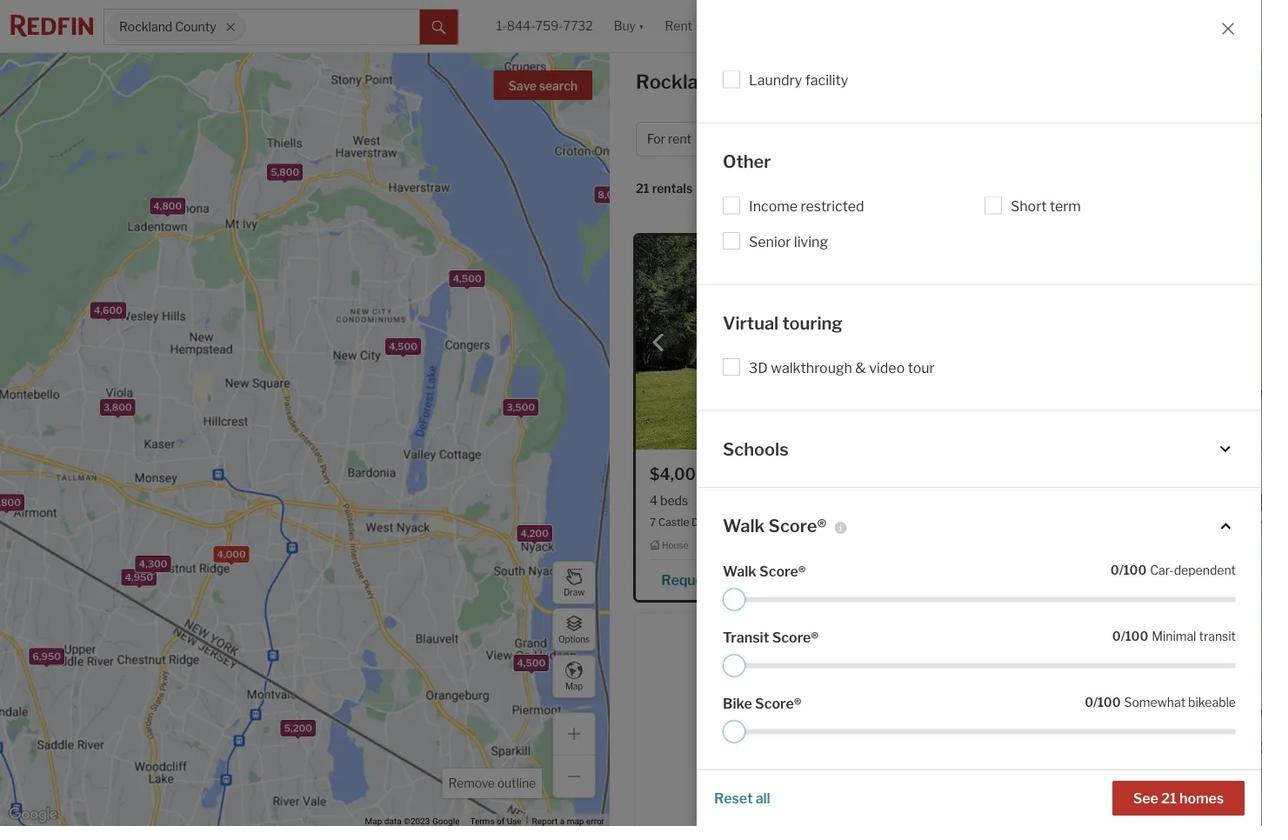 Task type: locate. For each thing, give the bounding box(es) containing it.
touring
[[783, 313, 843, 334]]

21 rentals
[[636, 181, 693, 196]]

1 vertical spatial tour
[[730, 572, 758, 588]]

restricted
[[801, 198, 865, 215]]

transit
[[1200, 630, 1237, 645]]

score® right bike
[[755, 696, 802, 713]]

castle
[[659, 516, 690, 528]]

2 horizontal spatial 4,500
[[517, 658, 546, 669]]

4,800
[[153, 201, 182, 212]]

photo of 29 astor pl, monsey, ny 10952 image
[[943, 614, 1234, 827]]

4,600
[[94, 305, 123, 316]]

1 vertical spatial /100
[[1121, 630, 1149, 645]]

3d walkthrough & video tour
[[749, 360, 935, 377]]

0 vertical spatial 0
[[1111, 564, 1120, 579]]

senior living
[[749, 234, 829, 251]]

reset all
[[714, 790, 771, 807]]

tour right video at the top right
[[908, 360, 935, 377]]

4
[[650, 493, 658, 508]]

photo of 27 pinebrook rd, monsey, ny 10952 image
[[943, 236, 1234, 450]]

4,000
[[217, 549, 246, 561]]

1 vertical spatial walk
[[723, 564, 757, 581]]

beds
[[661, 493, 689, 508]]

rockland for rockland county
[[119, 19, 172, 34]]

1 walk score® from the top
[[723, 516, 827, 537]]

walk score®
[[723, 516, 827, 537], [723, 564, 806, 581]]

4,200
[[521, 528, 549, 539]]

8,000
[[598, 189, 627, 201]]

reset all button
[[714, 781, 771, 816]]

0 vertical spatial /100
[[1120, 564, 1147, 579]]

1 horizontal spatial rockland
[[636, 70, 722, 94]]

google image
[[4, 804, 62, 827]]

2 vertical spatial /100
[[1094, 696, 1121, 711]]

0 vertical spatial 4,500
[[453, 273, 482, 285]]

score®
[[769, 516, 827, 537], [760, 564, 806, 581], [773, 630, 819, 647], [755, 696, 802, 713]]

0 horizontal spatial 4,500
[[389, 341, 418, 353]]

see 21 homes button
[[1113, 781, 1245, 816]]

rockland county apartments for rent
[[636, 70, 985, 94]]

bikeable
[[1189, 696, 1237, 711]]

759-
[[536, 19, 564, 33]]

short term
[[1011, 198, 1082, 215]]

/100 for bike score®
[[1094, 696, 1121, 711]]

walk down baths
[[723, 516, 765, 537]]

7
[[650, 516, 656, 528]]

0 vertical spatial walk
[[723, 516, 765, 537]]

0 horizontal spatial county
[[175, 19, 216, 34]]

746-
[[1140, 572, 1173, 588]]

None search field
[[245, 10, 420, 44]]

0 vertical spatial tour
[[908, 360, 935, 377]]

7569
[[1173, 572, 1210, 588]]

rentals
[[652, 181, 693, 196]]

0 vertical spatial county
[[175, 19, 216, 34]]

/100 left somewhat
[[1094, 696, 1121, 711]]

rockland for rockland county apartments for rent
[[636, 70, 722, 94]]

21 inside see 21 homes button
[[1162, 790, 1177, 807]]

house
[[662, 541, 689, 551]]

minimal
[[1152, 630, 1197, 645]]

dr,
[[692, 516, 705, 528]]

1 vertical spatial rockland
[[636, 70, 722, 94]]

1 vertical spatial county
[[726, 70, 792, 94]]

:
[[740, 181, 742, 196]]

see
[[1134, 790, 1159, 807]]

income restricted
[[749, 198, 865, 215]]

county left facility
[[726, 70, 792, 94]]

/100 left car-
[[1120, 564, 1147, 579]]

21 right see
[[1162, 790, 1177, 807]]

21
[[636, 181, 650, 196], [1162, 790, 1177, 807]]

(845) 746-7569 link
[[1083, 564, 1220, 593]]

schools
[[723, 439, 789, 460]]

1 horizontal spatial 21
[[1162, 790, 1177, 807]]

0 for walk score®
[[1111, 564, 1120, 579]]

/100 left minimal
[[1121, 630, 1149, 645]]

for
[[911, 70, 937, 94]]

3d
[[749, 360, 768, 377]]

None range field
[[723, 589, 1237, 612], [723, 655, 1237, 678], [723, 721, 1237, 744], [723, 589, 1237, 612], [723, 655, 1237, 678], [723, 721, 1237, 744]]

4,500
[[453, 273, 482, 285], [389, 341, 418, 353], [517, 658, 546, 669]]

county for rockland county apartments for rent
[[726, 70, 792, 94]]

/100 for walk score®
[[1120, 564, 1147, 579]]

1 horizontal spatial county
[[726, 70, 792, 94]]

remove
[[449, 777, 495, 791]]

2 vertical spatial 4,500
[[517, 658, 546, 669]]

4 beds
[[650, 493, 689, 508]]

6,950
[[33, 652, 61, 663]]

senior
[[749, 234, 791, 251]]

tour
[[908, 360, 935, 377], [730, 572, 758, 588]]

1 vertical spatial 21
[[1162, 790, 1177, 807]]

request a tour button
[[650, 565, 776, 592]]

0
[[1111, 564, 1120, 579], [1113, 630, 1121, 645], [1085, 696, 1094, 711]]

score® for walk
[[760, 564, 806, 581]]

(845) 746-7569
[[1101, 572, 1210, 588]]

tour inside button
[[730, 572, 758, 588]]

submit search image
[[432, 21, 446, 35]]

score® for bike
[[755, 696, 802, 713]]

photo of 7 castle dr, spring valley, ny 10977 image
[[636, 236, 927, 450]]

1-844-759-7732
[[497, 19, 593, 33]]

rent
[[668, 132, 692, 147]]

baths
[[708, 493, 740, 508]]

score® down ny
[[760, 564, 806, 581]]

2 vertical spatial 0
[[1085, 696, 1094, 711]]

(908)
[[794, 572, 831, 588]]

0 horizontal spatial tour
[[730, 572, 758, 588]]

see 21 homes
[[1134, 790, 1224, 807]]

10977
[[791, 516, 823, 528]]

rockland left remove rockland county icon
[[119, 19, 172, 34]]

score® for transit
[[773, 630, 819, 647]]

rent
[[941, 70, 985, 94]]

somewhat
[[1125, 696, 1186, 711]]

rockland county
[[119, 19, 216, 34]]

search
[[539, 79, 578, 94]]

2 walk from the top
[[723, 564, 757, 581]]

1 vertical spatial walk score®
[[723, 564, 806, 581]]

rockland up rent
[[636, 70, 722, 94]]

all
[[756, 790, 771, 807]]

0 horizontal spatial rockland
[[119, 19, 172, 34]]

0 down (845)
[[1113, 630, 1121, 645]]

county left remove rockland county icon
[[175, 19, 216, 34]]

homes
[[1180, 790, 1224, 807]]

1 vertical spatial 0
[[1113, 630, 1121, 645]]

tour right "a"
[[730, 572, 758, 588]]

walk down 7 castle dr, spring valley, ny 10977
[[723, 564, 757, 581]]

remove outline
[[449, 777, 536, 791]]

3,800
[[103, 402, 132, 413]]

0 for bike score®
[[1085, 696, 1094, 711]]

virtual touring
[[723, 313, 843, 334]]

0 left somewhat
[[1085, 696, 1094, 711]]

&
[[856, 360, 867, 377]]

/100
[[1120, 564, 1147, 579], [1121, 630, 1149, 645], [1094, 696, 1121, 711]]

0 vertical spatial rockland
[[119, 19, 172, 34]]

3,500
[[507, 402, 535, 413]]

0 vertical spatial walk score®
[[723, 516, 827, 537]]

0 horizontal spatial 21
[[636, 181, 650, 196]]

score® right transit
[[773, 630, 819, 647]]

walk
[[723, 516, 765, 537], [723, 564, 757, 581]]

1 horizontal spatial 4,500
[[453, 273, 482, 285]]

0 left 746-
[[1111, 564, 1120, 579]]

transit score®
[[723, 630, 819, 647]]

car-
[[1151, 564, 1175, 579]]

4,950
[[125, 572, 153, 583]]

county for rockland county
[[175, 19, 216, 34]]

21 left rentals
[[636, 181, 650, 196]]



Task type: vqa. For each thing, say whether or not it's contained in the screenshot.
2 BATHS
yes



Task type: describe. For each thing, give the bounding box(es) containing it.
(908) 783-2230
[[794, 572, 902, 588]]

score® up (908)
[[769, 516, 827, 537]]

transit
[[723, 630, 770, 647]]

outline
[[498, 777, 536, 791]]

apartments
[[796, 70, 907, 94]]

other
[[723, 151, 771, 173]]

2
[[698, 493, 705, 508]]

$4,000
[[650, 465, 707, 484]]

draw button
[[553, 561, 596, 605]]

income
[[749, 198, 798, 215]]

0 /100 car-dependent
[[1111, 564, 1237, 579]]

remove rockland county image
[[225, 22, 236, 32]]

/100 for transit score®
[[1121, 630, 1149, 645]]

dependent
[[1175, 564, 1237, 579]]

for
[[647, 132, 666, 147]]

virtual
[[723, 313, 779, 334]]

0 vertical spatial 21
[[636, 181, 650, 196]]

laundry
[[749, 72, 803, 89]]

bike
[[723, 696, 753, 713]]

facility
[[806, 72, 849, 89]]

(845)
[[1101, 572, 1137, 588]]

7 castle dr, spring valley, ny 10977
[[650, 516, 823, 528]]

5,200
[[284, 723, 312, 735]]

save
[[509, 79, 537, 94]]

map region
[[0, 28, 765, 827]]

valley,
[[741, 516, 772, 528]]

remove outline button
[[442, 769, 542, 799]]

2 baths
[[698, 493, 740, 508]]

sort :
[[714, 181, 742, 196]]

1-
[[497, 19, 507, 33]]

request a tour
[[661, 572, 758, 588]]

2 walk score® from the top
[[723, 564, 806, 581]]

previous button image
[[650, 334, 667, 352]]

schools link
[[723, 438, 1237, 462]]

ny
[[774, 516, 789, 528]]

save search button
[[494, 70, 593, 100]]

save search
[[509, 79, 578, 94]]

sort
[[714, 181, 740, 196]]

for rent button
[[636, 122, 725, 157]]

options
[[559, 635, 590, 645]]

bike score®
[[723, 696, 802, 713]]

request
[[661, 572, 717, 588]]

0 for transit score®
[[1113, 630, 1121, 645]]

map button
[[553, 655, 596, 699]]

reset
[[714, 790, 753, 807]]

4,300
[[139, 559, 167, 570]]

short
[[1011, 198, 1047, 215]]

5,800
[[271, 167, 299, 178]]

1 walk from the top
[[723, 516, 765, 537]]

walkthrough
[[771, 360, 853, 377]]

a
[[720, 572, 727, 588]]

1-844-759-7732 link
[[497, 19, 593, 33]]

1 vertical spatial 4,500
[[389, 341, 418, 353]]

draw
[[564, 588, 585, 598]]

783-
[[833, 572, 866, 588]]

options button
[[553, 608, 596, 652]]

2230
[[866, 572, 902, 588]]

term
[[1050, 198, 1082, 215]]

(908) 783-2230 link
[[776, 564, 913, 593]]

map
[[566, 682, 583, 692]]

laundry facility
[[749, 72, 849, 89]]

1 horizontal spatial tour
[[908, 360, 935, 377]]

video
[[870, 360, 905, 377]]

for rent
[[647, 132, 692, 147]]

walk score® link
[[723, 515, 1237, 539]]

living
[[794, 234, 829, 251]]

spring
[[707, 516, 739, 528]]

844-
[[507, 19, 536, 33]]



